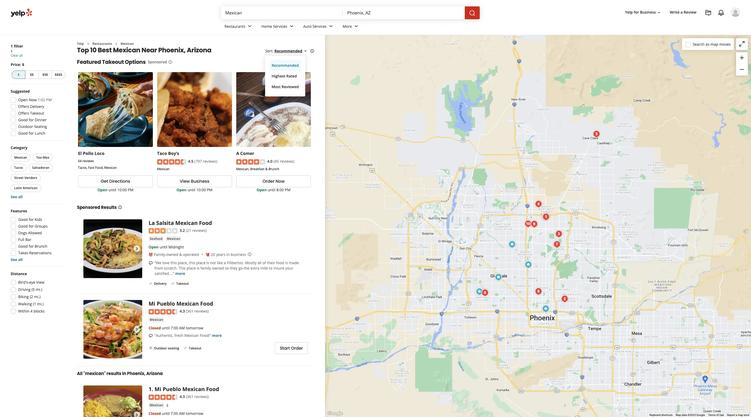Task type: describe. For each thing, give the bounding box(es) containing it.
for for groups
[[29, 224, 34, 229]]

mi pueblo mexican food
[[149, 300, 213, 308]]

allowed
[[28, 231, 42, 236]]

1 vertical spatial more
[[212, 333, 222, 338]]

seafood link
[[149, 236, 164, 242]]

mexican link up midnight
[[166, 236, 181, 242]]

outdoor for outdoor seating
[[154, 346, 167, 351]]

4.5
[[188, 159, 194, 164]]

0 horizontal spatial order
[[263, 178, 275, 185]]

16 chevron right v2 image for restaurants
[[86, 42, 90, 46]]

search image
[[469, 10, 476, 16]]

0 vertical spatial in
[[227, 252, 230, 257]]

brunch inside group
[[35, 244, 47, 249]]

more link
[[339, 19, 364, 35]]

2 horizontal spatial is
[[285, 260, 288, 266]]

el
[[78, 151, 82, 157]]

price: $
[[11, 62, 24, 67]]

1 vertical spatial place
[[187, 266, 196, 271]]

24 chevron down v2 image for home services
[[288, 23, 295, 30]]

mi pueblo mexican food image for next image corresponding to mi pueblo mexican food
[[83, 300, 142, 359]]

Near text field
[[347, 10, 461, 16]]

zoom in image
[[739, 54, 746, 61]]

good for good for dinner
[[18, 117, 28, 122]]

like
[[217, 260, 223, 266]]

restaurants inside business categories element
[[225, 24, 246, 29]]

business inside button
[[640, 10, 656, 15]]

google image
[[327, 410, 344, 417]]

see all button for category
[[11, 194, 23, 199]]

1 horizontal spatial place
[[196, 260, 206, 266]]

recommended for recommended popup button
[[275, 49, 302, 54]]

yelp for yelp for business
[[625, 10, 633, 15]]

reviews) for 3.2 star rating image
[[192, 228, 207, 233]]

salsita
[[156, 219, 174, 227]]

habanero fresh mexican grill image
[[534, 199, 544, 210]]

now for order
[[276, 178, 285, 185]]

offers for offers takeout
[[18, 111, 29, 116]]

featured takeout options
[[77, 58, 146, 66]]

slideshow element for la salsita mexican food
[[83, 219, 142, 278]]

phx burrito house image
[[534, 286, 544, 297]]

4.5 star rating image
[[157, 159, 186, 165]]

fresh
[[175, 333, 183, 338]]

1 horizontal spatial order
[[291, 345, 303, 352]]

1 for 1 . mi pueblo mexican food
[[149, 386, 152, 393]]

& for owned
[[179, 252, 182, 257]]

0 vertical spatial 16 info v2 image
[[168, 60, 172, 64]]

0 horizontal spatial la salsita mexican food image
[[83, 219, 142, 278]]

mexican link up the options
[[121, 41, 134, 46]]

16 family owned v2 image
[[149, 253, 153, 257]]

map for moves
[[711, 42, 719, 47]]

takeout up dinner
[[30, 111, 44, 116]]

4 star rating image
[[236, 159, 265, 165]]

fast
[[88, 166, 94, 170]]

©2023
[[688, 414, 696, 417]]

pm for order
[[285, 187, 291, 192]]

3.2
[[180, 228, 185, 233]]

sort:
[[265, 49, 273, 54]]

mexican button up 16 speech v2 icon
[[149, 317, 164, 323]]

your
[[285, 266, 293, 271]]

for for kids
[[29, 217, 34, 222]]

open until 10:00 pm for business
[[177, 187, 213, 192]]

none field near
[[347, 10, 461, 16]]

report
[[728, 414, 735, 417]]

1 vertical spatial mi
[[155, 386, 161, 393]]

slideshow element for mi pueblo mexican food
[[83, 300, 142, 359]]

all inside 1 filter $ clear all
[[19, 53, 23, 58]]

2 vertical spatial food
[[206, 386, 219, 393]]

la salsita mexican food link
[[149, 219, 212, 227]]

most
[[272, 84, 281, 89]]

tex-
[[36, 155, 43, 160]]

more link for "authentic, fresh mexican food!"
[[212, 333, 222, 338]]

"we love this place, this place is not like a filibertos. mostly all of their food is made from scratch. this place is family owned so they go the extra mile to insure your satisfied.…"
[[155, 260, 299, 276]]

1 horizontal spatial la salsita mexican food image
[[493, 272, 504, 283]]

takeout down "authentic, fresh mexican food!" more
[[189, 346, 201, 351]]

for for business
[[634, 10, 639, 15]]

none field find
[[225, 10, 339, 16]]

recommended for recommended button
[[272, 63, 299, 68]]

(1
[[33, 302, 36, 307]]

sponsored for sponsored results
[[77, 204, 100, 211]]

their
[[267, 260, 275, 266]]

3.2 star rating image
[[149, 228, 178, 234]]

reviews) down mi pueblo mexican food
[[194, 309, 209, 314]]

1 vertical spatial business
[[191, 178, 209, 185]]

7:00 for next icon
[[171, 411, 178, 416]]

reviews) for 4 star rating image
[[280, 159, 294, 164]]

write
[[670, 10, 680, 15]]

open up 16 family owned v2 icon in the bottom left of the page
[[149, 245, 159, 250]]

taco
[[157, 151, 167, 157]]

outdoor seating
[[18, 124, 47, 129]]

0 vertical spatial mi pueblo mexican food link
[[149, 300, 213, 308]]

2 am from the top
[[179, 411, 185, 416]]

1 vertical spatial restaurants
[[92, 41, 112, 46]]

yelp for business button
[[623, 8, 664, 17]]

2 4.3 from the top
[[180, 395, 185, 400]]

so
[[225, 266, 229, 271]]

good for kids
[[18, 217, 42, 222]]

biking
[[18, 294, 29, 300]]

1 vertical spatial mi pueblo mexican food link
[[155, 386, 219, 393]]

open for view business
[[177, 187, 187, 192]]

10:00 for directions
[[117, 187, 127, 192]]

see for features
[[11, 257, 17, 262]]

yelp for business
[[625, 10, 656, 15]]

satisfied.…"
[[155, 271, 174, 276]]

(797
[[194, 159, 202, 164]]

closed until 7:00 am tomorrow for next image corresponding to mi pueblo mexican food
[[149, 326, 203, 331]]

seating
[[168, 346, 179, 351]]

suggested
[[11, 89, 30, 94]]

sponsored results
[[77, 204, 117, 211]]

open until 10:00 pm for directions
[[98, 187, 133, 192]]

street
[[14, 176, 24, 180]]

1 for 1 filter $ clear all
[[11, 44, 13, 49]]

midnight
[[168, 245, 184, 250]]

24 chevron down v2 image for auto services
[[328, 23, 334, 30]]

el super taco image
[[554, 229, 565, 240]]

a inside "we love this place, this place is not like a filibertos. mostly all of their food is made from scratch. this place is family owned so they go the extra mile to insure your satisfied.…"
[[224, 260, 226, 266]]

all
[[77, 371, 83, 377]]

reviews) down 1 . mi pueblo mexican food
[[194, 395, 209, 400]]

0 vertical spatial mi
[[149, 300, 155, 308]]

rated
[[286, 74, 297, 79]]

taco boy's image
[[541, 304, 551, 314]]

google
[[697, 414, 705, 417]]

outdoor seating
[[154, 346, 179, 351]]

pm for get
[[128, 187, 133, 192]]

highest
[[272, 74, 286, 79]]

1 horizontal spatial arizona
[[187, 46, 212, 55]]

write a review link
[[668, 8, 699, 17]]

not
[[210, 260, 216, 266]]

place,
[[178, 260, 188, 266]]

notifications image
[[718, 10, 725, 16]]

for for brunch
[[29, 244, 34, 249]]

terms of use
[[709, 414, 724, 417]]

mexican button up midnight
[[166, 236, 181, 242]]

full bar
[[18, 237, 31, 242]]

order now link
[[236, 176, 311, 187]]

search
[[693, 42, 705, 47]]

map for error
[[738, 414, 744, 417]]

for for dinner
[[29, 117, 34, 122]]

0 vertical spatial view
[[180, 178, 190, 185]]

closed for next image corresponding to mi pueblo mexican food
[[149, 326, 161, 331]]

Find text field
[[225, 10, 339, 16]]

"authentic,
[[155, 333, 174, 338]]

view business link
[[157, 176, 232, 187]]

boy's
[[168, 151, 179, 157]]

groups
[[35, 224, 48, 229]]

closed until 7:00 am tomorrow for next icon
[[149, 411, 203, 416]]

takes
[[18, 251, 28, 256]]

all down takes
[[18, 257, 23, 262]]

top
[[77, 46, 89, 55]]

la taqueria de jalisco image
[[560, 294, 570, 305]]

0 horizontal spatial is
[[197, 266, 200, 271]]

1 vertical spatial pueblo
[[163, 386, 181, 393]]

good for dinner
[[18, 117, 47, 122]]

results
[[107, 371, 121, 377]]

review
[[684, 10, 697, 15]]

1 horizontal spatial is
[[206, 260, 209, 266]]

0 vertical spatial phoenix,
[[158, 46, 186, 55]]

good for good for kids
[[18, 217, 28, 222]]

1:02
[[38, 97, 45, 102]]

1 am from the top
[[179, 326, 185, 331]]

auto services link
[[299, 19, 339, 35]]

tacos button
[[11, 164, 26, 172]]

a comer
[[236, 151, 254, 157]]

pollo
[[83, 151, 93, 157]]

next image
[[134, 412, 140, 417]]

projects image
[[705, 10, 712, 16]]

all down latin
[[18, 194, 23, 199]]

start
[[280, 345, 290, 352]]

street vendors
[[14, 176, 37, 180]]

0 horizontal spatial 16 info v2 image
[[118, 205, 122, 210]]

0 vertical spatial more
[[175, 271, 185, 276]]

el pollo loco 64 reviews tacos, fast food, mexican
[[78, 151, 117, 170]]

next image for la salsita mexican food
[[134, 246, 140, 252]]

(45
[[274, 159, 279, 164]]

terms
[[709, 414, 716, 417]]

1 vertical spatial delivery
[[154, 282, 167, 286]]

reviews
[[83, 159, 94, 163]]

food
[[276, 260, 284, 266]]

zoom out image
[[739, 66, 746, 73]]

good for brunch
[[18, 244, 47, 249]]

now for open
[[29, 97, 37, 102]]

see for category
[[11, 194, 17, 199]]

0 horizontal spatial in
[[122, 371, 126, 377]]

24 chevron down v2 image for restaurants
[[247, 23, 253, 30]]

mile
[[261, 266, 268, 271]]

$$
[[30, 72, 34, 77]]

$ right price:
[[22, 62, 24, 67]]

0 horizontal spatial arizona
[[146, 371, 163, 377]]

0 vertical spatial brunch
[[269, 167, 279, 171]]

home services link
[[257, 19, 299, 35]]

all inside "we love this place, this place is not like a filibertos. mostly all of their food is made from scratch. this place is family owned so they go the extra mile to insure your satisfied.…"
[[258, 260, 262, 266]]

offers delivery
[[18, 104, 44, 109]]

filter
[[14, 44, 23, 49]]

owned inside "we love this place, this place is not like a filibertos. mostly all of their food is made from scratch. this place is family owned so they go the extra mile to insure your satisfied.…"
[[212, 266, 224, 271]]

1 this from the left
[[171, 260, 177, 266]]

reviewed
[[282, 84, 299, 89]]

mi pueblo mexican food image for next icon
[[83, 386, 142, 417]]

within
[[18, 309, 29, 314]]

bar
[[25, 237, 31, 242]]

.
[[152, 386, 153, 393]]

salvadoran
[[32, 166, 49, 170]]

offers for offers delivery
[[18, 104, 29, 109]]

$$$$
[[55, 72, 62, 77]]

report a map error
[[728, 414, 750, 417]]

category
[[11, 145, 27, 150]]



Task type: locate. For each thing, give the bounding box(es) containing it.
from
[[155, 266, 163, 271]]

16 checkmark v2 image down satisfied.…"
[[171, 282, 175, 286]]

0 horizontal spatial 1
[[11, 44, 13, 49]]

all
[[19, 53, 23, 58], [18, 194, 23, 199], [18, 257, 23, 262], [258, 260, 262, 266]]

10:00 down the directions
[[117, 187, 127, 192]]

16 chevron right v2 image right "best"
[[114, 42, 118, 46]]

good up 'dogs'
[[18, 224, 28, 229]]

0 vertical spatial yelp
[[625, 10, 633, 15]]

mexican link up 16 speech v2 icon
[[149, 317, 164, 323]]

0 horizontal spatial open until 10:00 pm
[[98, 187, 133, 192]]

write a review
[[670, 10, 697, 15]]

pm for view
[[207, 187, 213, 192]]

2 good from the top
[[18, 131, 28, 136]]

breakfast
[[250, 167, 265, 171]]

3 24 chevron down v2 image from the left
[[328, 23, 334, 30]]

1 open until 10:00 pm from the left
[[98, 187, 133, 192]]

view business
[[180, 178, 209, 185]]

0 horizontal spatial &
[[179, 252, 182, 257]]

am down 1 . mi pueblo mexican food
[[179, 411, 185, 416]]

yelp for yelp link
[[77, 41, 84, 46]]

option group
[[9, 271, 66, 316]]

$$$ button
[[38, 71, 52, 79]]

get
[[101, 178, 108, 185]]

2 vertical spatial mi.)
[[37, 302, 44, 307]]

0 horizontal spatial owned
[[167, 252, 178, 257]]

1 horizontal spatial 16 chevron right v2 image
[[114, 42, 118, 46]]

within 4 blocks
[[18, 309, 45, 314]]

top 10 best mexican near phoenix, arizona
[[77, 46, 212, 55]]

4.3 down 1 . mi pueblo mexican food
[[180, 395, 185, 400]]

price: $ group
[[11, 62, 66, 80]]

1 vertical spatial closed
[[149, 411, 161, 416]]

16 chevron down v2 image
[[657, 10, 662, 15], [304, 49, 308, 53]]

1 vertical spatial see all
[[11, 257, 23, 262]]

group containing suggested
[[9, 89, 66, 138]]

tomorrow down 1 . mi pueblo mexican food
[[186, 411, 203, 416]]

tomorrow up "authentic, fresh mexican food!" more
[[186, 326, 203, 331]]

1 vertical spatial restaurants link
[[92, 41, 112, 46]]

1 previous image from the top
[[86, 246, 92, 252]]

insure
[[274, 266, 285, 271]]

owned down midnight
[[167, 252, 178, 257]]

phoenix, right "near"
[[158, 46, 186, 55]]

24 chevron down v2 image
[[353, 23, 360, 30]]

2 none field from the left
[[347, 10, 461, 16]]

16 chevron down v2 image left write at the top right of the page
[[657, 10, 662, 15]]

16 speech v2 image
[[149, 334, 153, 338]]

64
[[78, 159, 82, 163]]

1 vertical spatial slideshow element
[[83, 300, 142, 359]]

1 horizontal spatial business
[[640, 10, 656, 15]]

0 vertical spatial closed
[[149, 326, 161, 331]]

mi.) right the (1 on the left
[[37, 302, 44, 307]]

pm inside group
[[46, 97, 52, 102]]

takeout down the this
[[176, 282, 189, 286]]

16 chevron right v2 image
[[86, 42, 90, 46], [114, 42, 118, 46]]

business
[[640, 10, 656, 15], [191, 178, 209, 185]]

am up the fresh
[[179, 326, 185, 331]]

2 closed from the top
[[149, 411, 161, 416]]

outdoor for outdoor seating
[[18, 124, 33, 129]]

16 chevron right v2 image for mexican
[[114, 42, 118, 46]]

view down '4.5'
[[180, 178, 190, 185]]

see down latin
[[11, 194, 17, 199]]

1 vertical spatial food
[[200, 300, 213, 308]]

2 vertical spatial a
[[736, 414, 738, 417]]

16 checkmark v2 image
[[171, 282, 175, 286], [184, 346, 188, 350]]

$ inside button
[[18, 72, 19, 77]]

shortcuts
[[662, 414, 673, 417]]

good down "offers takeout" at left
[[18, 117, 28, 122]]

24 chevron down v2 image left auto in the left top of the page
[[288, 23, 295, 30]]

sponsored for sponsored
[[148, 59, 167, 65]]

place right the this
[[187, 266, 196, 271]]

services for home services
[[273, 24, 287, 29]]

recommended
[[275, 49, 302, 54], [272, 63, 299, 68]]

seating
[[34, 124, 47, 129]]

tomorrow for next icon
[[186, 411, 203, 416]]

good down features
[[18, 217, 28, 222]]

this up scratch.
[[171, 260, 177, 266]]

expand map image
[[739, 41, 746, 47]]

reviews) for 4.5 star rating image
[[203, 159, 217, 164]]

open now 1:02 pm
[[18, 97, 52, 102]]

mi pueblo mexican food image
[[541, 212, 552, 222], [541, 212, 552, 222]]

until
[[109, 187, 116, 192], [188, 187, 195, 192], [268, 187, 276, 192], [160, 245, 167, 250], [162, 326, 170, 331], [162, 411, 170, 416]]

1 horizontal spatial owned
[[212, 266, 224, 271]]

1 vertical spatial a
[[224, 260, 226, 266]]

$ down 1 . mi pueblo mexican food
[[166, 403, 169, 408]]

& for breakfast
[[265, 167, 268, 171]]

open until 10:00 pm down view business
[[177, 187, 213, 192]]

driving
[[18, 287, 31, 292]]

0 horizontal spatial 10:00
[[117, 187, 127, 192]]

24 chevron down v2 image inside auto services link
[[328, 23, 334, 30]]

of inside "we love this place, this place is not like a filibertos. mostly all of their food is made from scratch. this place is family owned so they go the extra mile to insure your satisfied.…"
[[263, 260, 266, 266]]

biking (2 mi.)
[[18, 294, 41, 300]]

mi.) right (5
[[36, 287, 42, 292]]

featured
[[77, 58, 101, 66]]

1 horizontal spatial view
[[180, 178, 190, 185]]

error
[[744, 414, 750, 417]]

7:00 for next image corresponding to mi pueblo mexican food
[[171, 326, 178, 331]]

1 vertical spatial brunch
[[35, 244, 47, 249]]

1 vertical spatial offers
[[18, 111, 29, 116]]

1 vertical spatial 16 chevron down v2 image
[[304, 49, 308, 53]]

1 horizontal spatial of
[[717, 414, 719, 417]]

business categories element
[[220, 19, 741, 35]]

$ up price:
[[11, 49, 13, 53]]

good for good for brunch
[[18, 244, 28, 249]]

yelp inside button
[[625, 10, 633, 15]]

1 vertical spatial previous image
[[86, 412, 92, 417]]

a for report
[[736, 414, 738, 417]]

see all button down latin
[[11, 194, 23, 199]]

0 vertical spatial (361
[[186, 309, 194, 314]]

1 see all button from the top
[[11, 194, 23, 199]]

1 24 chevron down v2 image from the left
[[247, 23, 253, 30]]

good down the outdoor seating
[[18, 131, 28, 136]]

16 chevron down v2 image inside yelp for business button
[[657, 10, 662, 15]]

indian village image
[[592, 129, 602, 140]]

1 offers from the top
[[18, 104, 29, 109]]

4.3 star rating image for next image corresponding to mi pueblo mexican food mi pueblo mexican food image
[[149, 309, 178, 315]]

of
[[263, 260, 266, 266], [717, 414, 719, 417]]

1 horizontal spatial brunch
[[269, 167, 279, 171]]

caramba mexican food image
[[523, 219, 534, 229]]

(361 down mi pueblo mexican food
[[186, 309, 194, 314]]

0 vertical spatial tomorrow
[[186, 326, 203, 331]]

open for order now
[[257, 187, 267, 192]]

1 horizontal spatial 16 info v2 image
[[168, 60, 172, 64]]

3 slideshow element from the top
[[83, 386, 142, 417]]

0 vertical spatial restaurants link
[[220, 19, 257, 35]]

filibertos.
[[227, 260, 244, 266]]

mi.) for driving (5 mi.)
[[36, 287, 42, 292]]

mexican link down .
[[149, 403, 164, 408]]

latin
[[14, 186, 22, 190]]

"mexican"
[[83, 371, 106, 377]]

see all button for features
[[11, 257, 23, 262]]

10
[[90, 46, 97, 55]]

place up family
[[196, 260, 206, 266]]

4.0
[[267, 159, 273, 164]]

0 horizontal spatial more
[[175, 271, 185, 276]]

carolina's mexican food image
[[552, 239, 563, 250]]

1 vertical spatial 7:00
[[171, 411, 178, 416]]

now up 'offers delivery'
[[29, 97, 37, 102]]

more down the this
[[175, 271, 185, 276]]

see all for category
[[11, 194, 23, 199]]

closed until 7:00 am tomorrow up the fresh
[[149, 326, 203, 331]]

mi.) for walking (1 mi.)
[[37, 302, 44, 307]]

2 see all from the top
[[11, 257, 23, 262]]

offers down 'offers delivery'
[[18, 111, 29, 116]]

7:00 down 1 . mi pueblo mexican food
[[171, 411, 178, 416]]

2 horizontal spatial 24 chevron down v2 image
[[328, 23, 334, 30]]

16 checkmark v2 image
[[149, 282, 153, 286]]

mexican inside group
[[14, 155, 27, 160]]

open for get directions
[[98, 187, 108, 192]]

1 vertical spatial 1
[[149, 386, 152, 393]]

& up "place,"
[[179, 252, 182, 257]]

for inside button
[[634, 10, 639, 15]]

0 vertical spatial 4.3 (361 reviews)
[[180, 309, 209, 314]]

ramiro's mexican food image
[[529, 219, 540, 230]]

tex-mex
[[36, 155, 49, 160]]

2 previous image from the top
[[86, 412, 92, 417]]

recommended inside button
[[272, 63, 299, 68]]

previous image for closed until 7:00 am tomorrow
[[86, 412, 92, 417]]

open until 10:00 pm down get directions at the left top of page
[[98, 187, 133, 192]]

home
[[262, 24, 272, 29]]

0 vertical spatial see all
[[11, 194, 23, 199]]

0 horizontal spatial 16 chevron down v2 image
[[304, 49, 308, 53]]

0 horizontal spatial 16 checkmark v2 image
[[171, 282, 175, 286]]

reviews) right (21
[[192, 228, 207, 233]]

2 offers from the top
[[18, 111, 29, 116]]

is left 'not' at left
[[206, 260, 209, 266]]

services for auto services
[[313, 24, 327, 29]]

search as map moves
[[693, 42, 731, 47]]

view inside option group
[[36, 280, 44, 285]]

love
[[162, 260, 170, 266]]

0 horizontal spatial outdoor
[[18, 124, 33, 129]]

1 10:00 from the left
[[117, 187, 127, 192]]

info icon image
[[248, 252, 252, 257], [248, 252, 252, 257]]

24 chevron down v2 image inside "restaurants" link
[[247, 23, 253, 30]]

1 horizontal spatial outdoor
[[154, 346, 167, 351]]

order right start
[[291, 345, 303, 352]]

open down order now
[[257, 187, 267, 192]]

dinner
[[35, 117, 47, 122]]

1 vertical spatial 4.3
[[180, 395, 185, 400]]

16 chevron down v2 image inside recommended popup button
[[304, 49, 308, 53]]

4.3 star rating image
[[149, 309, 178, 315], [149, 395, 178, 400]]

outdoor up good for lunch
[[18, 124, 33, 129]]

map data ©2023 google
[[676, 414, 705, 417]]

1 horizontal spatial sponsored
[[148, 59, 167, 65]]

the
[[244, 266, 250, 271]]

good for good for groups
[[18, 224, 28, 229]]

16 info v2 image
[[310, 49, 314, 53]]

1 vertical spatial next image
[[134, 327, 140, 333]]

4.3 star rating image down mi pueblo mexican food
[[149, 309, 178, 315]]

mexican button down category
[[11, 154, 31, 162]]

0 vertical spatial pueblo
[[157, 300, 175, 308]]

$ inside 1 filter $ clear all
[[11, 49, 13, 53]]

(361 down 1 . mi pueblo mexican food
[[186, 395, 194, 400]]

driving (5 mi.)
[[18, 287, 42, 292]]

0 horizontal spatial restaurants link
[[92, 41, 112, 46]]

el pollo loco image
[[523, 260, 534, 270]]

0 vertical spatial restaurants
[[225, 24, 246, 29]]

1 vertical spatial of
[[717, 414, 719, 417]]

0 horizontal spatial map
[[711, 42, 719, 47]]

0 vertical spatial recommended
[[275, 49, 302, 54]]

tomorrow
[[186, 326, 203, 331], [186, 411, 203, 416]]

mexican,
[[236, 167, 250, 171]]

get directions
[[101, 178, 130, 185]]

sponsored
[[148, 59, 167, 65], [77, 204, 100, 211]]

all right clear
[[19, 53, 23, 58]]

good
[[18, 117, 28, 122], [18, 131, 28, 136], [18, 217, 28, 222], [18, 224, 28, 229], [18, 244, 28, 249]]

phoenix,
[[158, 46, 186, 55], [127, 371, 145, 377]]

previous image for open until midnight
[[86, 246, 92, 252]]

0 horizontal spatial yelp
[[77, 41, 84, 46]]

1 . mi pueblo mexican food
[[149, 386, 219, 393]]

2 7:00 from the top
[[171, 411, 178, 416]]

a right report
[[736, 414, 738, 417]]

0 vertical spatial next image
[[134, 246, 140, 252]]

1 none field from the left
[[225, 10, 339, 16]]

1 horizontal spatial restaurants
[[225, 24, 246, 29]]

next image for mi pueblo mexican food
[[134, 327, 140, 333]]

1 closed from the top
[[149, 326, 161, 331]]

2 see from the top
[[11, 257, 17, 262]]

1 horizontal spatial open until 10:00 pm
[[177, 187, 213, 192]]

4.3 star rating image for mi pueblo mexican food image corresponding to next icon
[[149, 395, 178, 400]]

closed until 7:00 am tomorrow
[[149, 326, 203, 331], [149, 411, 203, 416]]

0 vertical spatial map
[[711, 42, 719, 47]]

1 next image from the top
[[134, 246, 140, 252]]

el pollo loco image
[[507, 239, 518, 250]]

1 vertical spatial phoenix,
[[127, 371, 145, 377]]

2 next image from the top
[[134, 327, 140, 333]]

1 inside 1 filter $ clear all
[[11, 44, 13, 49]]

None field
[[225, 10, 339, 16], [347, 10, 461, 16]]

dogs
[[18, 231, 27, 236]]

0 horizontal spatial more link
[[175, 271, 185, 276]]

open down view business
[[177, 187, 187, 192]]

see
[[11, 194, 17, 199], [11, 257, 17, 262]]

0 vertical spatial 16 chevron down v2 image
[[657, 10, 662, 15]]

good for lunch
[[18, 131, 45, 136]]

1 4.3 from the top
[[180, 309, 185, 314]]

more link for "we love this place, this place is not like a filibertos. mostly all of their food is made from scratch. this place is family owned so they go the extra mile to insure your satisfied.…"
[[175, 271, 185, 276]]

1 services from the left
[[273, 24, 287, 29]]

0 horizontal spatial place
[[187, 266, 196, 271]]

full
[[18, 237, 24, 242]]

4.3 star rating image down .
[[149, 395, 178, 400]]

am
[[179, 326, 185, 331], [179, 411, 185, 416]]

a comer link
[[236, 151, 254, 157]]

None search field
[[221, 6, 481, 19]]

16 chevron down v2 image left 16 info v2 image
[[304, 49, 308, 53]]

16 info v2 image
[[168, 60, 172, 64], [118, 205, 122, 210]]

see up distance
[[11, 257, 17, 262]]

group containing features
[[9, 209, 66, 263]]

services right home at the top
[[273, 24, 287, 29]]

0 vertical spatial slideshow element
[[83, 219, 142, 278]]

16 chevron down v2 image for recommended
[[304, 49, 308, 53]]

closed up 16 speech v2 icon
[[149, 326, 161, 331]]

2 24 chevron down v2 image from the left
[[288, 23, 295, 30]]

now up 8:00
[[276, 178, 285, 185]]

16 chevron down v2 image for yelp for business
[[657, 10, 662, 15]]

in
[[227, 252, 230, 257], [122, 371, 126, 377]]

0 vertical spatial closed until 7:00 am tomorrow
[[149, 326, 203, 331]]

16 checkmark v2 image for outdoor seating
[[184, 346, 188, 350]]

recommended button
[[270, 60, 301, 71]]

walking (1 mi.)
[[18, 302, 44, 307]]

$ button
[[12, 71, 25, 79]]

2 tomorrow from the top
[[186, 411, 203, 416]]

order up open until 8:00 pm
[[263, 178, 275, 185]]

lunch
[[35, 131, 45, 136]]

see all for features
[[11, 257, 23, 262]]

4 good from the top
[[18, 224, 28, 229]]

open down "suggested"
[[18, 97, 28, 102]]

pm right 8:00
[[285, 187, 291, 192]]

0 vertical spatial 4.3 star rating image
[[149, 309, 178, 315]]

1 7:00 from the top
[[171, 326, 178, 331]]

highest rated
[[272, 74, 297, 79]]

blocks
[[34, 309, 45, 314]]

pm down the directions
[[128, 187, 133, 192]]

tex-mex button
[[33, 154, 53, 162]]

1 see all from the top
[[11, 194, 23, 199]]

2 mi pueblo mexican food image from the top
[[83, 386, 142, 417]]

a right like
[[224, 260, 226, 266]]

more
[[343, 24, 352, 29]]

this down operated
[[189, 260, 195, 266]]

0 horizontal spatial none field
[[225, 10, 339, 16]]

2 this from the left
[[189, 260, 195, 266]]

2 see all button from the top
[[11, 257, 23, 262]]

brunch
[[269, 167, 279, 171], [35, 244, 47, 249]]

la poblanita image
[[480, 288, 491, 298]]

closed for next icon
[[149, 411, 161, 416]]

2 16 chevron right v2 image from the left
[[114, 42, 118, 46]]

1 see from the top
[[11, 194, 17, 199]]

0 vertical spatial see
[[11, 194, 17, 199]]

services
[[273, 24, 287, 29], [313, 24, 327, 29]]

4.3 (361 reviews) for next image corresponding to mi pueblo mexican food
[[180, 309, 209, 314]]

4.3 (361 reviews) down 1 . mi pueblo mexican food
[[180, 395, 209, 400]]

2 closed until 7:00 am tomorrow from the top
[[149, 411, 203, 416]]

4.3 (361 reviews) for next icon
[[180, 395, 209, 400]]

see all button down takes
[[11, 257, 23, 262]]

16 years in business v2 image
[[206, 253, 210, 257]]

previous image
[[86, 327, 92, 333]]

2 vertical spatial slideshow element
[[83, 386, 142, 417]]

good up takes
[[18, 244, 28, 249]]

16 checkmark v2 image for delivery
[[171, 282, 175, 286]]

street vendors button
[[11, 174, 41, 182]]

0 vertical spatial 4.3
[[180, 309, 185, 314]]

0 vertical spatial place
[[196, 260, 206, 266]]

1 4.3 star rating image from the top
[[149, 309, 178, 315]]

1 slideshow element from the top
[[83, 219, 142, 278]]

24 chevron down v2 image left home at the top
[[247, 23, 253, 30]]

outdoor right 16 close v2 icon
[[154, 346, 167, 351]]

24 chevron down v2 image inside home services link
[[288, 23, 295, 30]]

option group containing distance
[[9, 271, 66, 316]]

1 vertical spatial outdoor
[[154, 346, 167, 351]]

good for good for lunch
[[18, 131, 28, 136]]

0 horizontal spatial delivery
[[30, 104, 44, 109]]

takeout down "best"
[[102, 58, 124, 66]]

1 4.3 (361 reviews) from the top
[[180, 309, 209, 314]]

mi.) for biking (2 mi.)
[[34, 294, 41, 300]]

seafood button
[[149, 236, 164, 242]]

7:00
[[171, 326, 178, 331], [171, 411, 178, 416]]

recommended up highest rated
[[272, 63, 299, 68]]

open down get
[[98, 187, 108, 192]]

16 chevron right v2 image right yelp link
[[86, 42, 90, 46]]

2 4.3 star rating image from the top
[[149, 395, 178, 400]]

0 horizontal spatial restaurants
[[92, 41, 112, 46]]

next image
[[134, 246, 140, 252], [134, 327, 140, 333]]

4.5 (797 reviews)
[[188, 159, 217, 164]]

food,
[[95, 166, 103, 170]]

a comer image
[[474, 287, 485, 297]]

1 vertical spatial order
[[291, 345, 303, 352]]

0 horizontal spatial 24 chevron down v2 image
[[247, 23, 253, 30]]

"we
[[155, 260, 161, 266]]

10:00
[[117, 187, 127, 192], [196, 187, 206, 192]]

all up extra
[[258, 260, 262, 266]]

0 vertical spatial more link
[[175, 271, 185, 276]]

1 tomorrow from the top
[[186, 326, 203, 331]]

8:00
[[277, 187, 284, 192]]

1 vertical spatial 4.3 star rating image
[[149, 395, 178, 400]]

brunch up reservations
[[35, 244, 47, 249]]

delivery down open now 1:02 pm in the left of the page
[[30, 104, 44, 109]]

sponsored down "near"
[[148, 59, 167, 65]]

1 vertical spatial (361
[[186, 395, 194, 400]]

0 vertical spatial food
[[199, 219, 212, 227]]

2 4.3 (361 reviews) from the top
[[180, 395, 209, 400]]

1 (361 from the top
[[186, 309, 194, 314]]

1 horizontal spatial phoenix,
[[158, 46, 186, 55]]

a right write at the top right of the page
[[681, 10, 683, 15]]

16 close v2 image
[[149, 346, 153, 350]]

now
[[29, 97, 37, 102], [276, 178, 285, 185]]

delivery inside group
[[30, 104, 44, 109]]

0 vertical spatial owned
[[167, 252, 178, 257]]

good for groups
[[18, 224, 48, 229]]

1 vertical spatial mi pueblo mexican food image
[[83, 386, 142, 417]]

2 open until 10:00 pm from the left
[[177, 187, 213, 192]]

16 speech v2 image
[[149, 261, 153, 266]]

christina o. image
[[731, 7, 741, 17]]

0 vertical spatial sponsored
[[148, 59, 167, 65]]

reviews) right (797
[[203, 159, 217, 164]]

a for write
[[681, 10, 683, 15]]

american
[[23, 186, 38, 190]]

mi right .
[[155, 386, 161, 393]]

closed until 7:00 am tomorrow down 1 . mi pueblo mexican food
[[149, 411, 203, 416]]

to
[[269, 266, 273, 271]]

walking
[[18, 302, 32, 307]]

1
[[11, 44, 13, 49], [149, 386, 152, 393]]

3 good from the top
[[18, 217, 28, 222]]

la salsita mexican food image
[[83, 219, 142, 278], [493, 272, 504, 283]]

1 horizontal spatial now
[[276, 178, 285, 185]]

delivery right 16 checkmark v2 icon
[[154, 282, 167, 286]]

(5
[[32, 287, 35, 292]]

see all down takes
[[11, 257, 23, 262]]

group containing category
[[10, 145, 66, 200]]

pm down view business
[[207, 187, 213, 192]]

10:00 down view business
[[196, 187, 206, 192]]

now inside group
[[29, 97, 37, 102]]

tomorrow for next image corresponding to mi pueblo mexican food
[[186, 326, 203, 331]]

4.3 down mi pueblo mexican food
[[180, 309, 185, 314]]

years
[[216, 252, 226, 257]]

for
[[634, 10, 639, 15], [29, 117, 34, 122], [29, 131, 34, 136], [29, 217, 34, 222], [29, 224, 34, 229], [29, 244, 34, 249]]

closed
[[149, 326, 161, 331], [149, 411, 161, 416]]

1 horizontal spatial map
[[738, 414, 744, 417]]

1 vertical spatial tomorrow
[[186, 411, 203, 416]]

1 closed until 7:00 am tomorrow from the top
[[149, 326, 203, 331]]

24 chevron down v2 image
[[247, 23, 253, 30], [288, 23, 295, 30], [328, 23, 334, 30]]

1 vertical spatial recommended
[[272, 63, 299, 68]]

closed right next icon
[[149, 411, 161, 416]]

2 (361 from the top
[[186, 395, 194, 400]]

previous image
[[86, 246, 92, 252], [86, 412, 92, 417]]

slideshow element
[[83, 219, 142, 278], [83, 300, 142, 359], [83, 386, 142, 417]]

brunch down (45
[[269, 167, 279, 171]]

map right as
[[711, 42, 719, 47]]

4.3 (361 reviews) down mi pueblo mexican food
[[180, 309, 209, 314]]

1 horizontal spatial delivery
[[154, 282, 167, 286]]

mi.) right (2
[[34, 294, 41, 300]]

1 vertical spatial in
[[122, 371, 126, 377]]

view
[[180, 178, 190, 185], [36, 280, 44, 285]]

results
[[101, 204, 117, 211]]

distance
[[11, 271, 27, 277]]

outdoor inside group
[[18, 124, 33, 129]]

for for lunch
[[29, 131, 34, 136]]

food for mi pueblo mexican food
[[200, 300, 213, 308]]

2 slideshow element from the top
[[83, 300, 142, 359]]

mexican button down .
[[149, 403, 164, 408]]

0 horizontal spatial now
[[29, 97, 37, 102]]

1 horizontal spatial &
[[265, 167, 268, 171]]

1 good from the top
[[18, 117, 28, 122]]

5 good from the top
[[18, 244, 28, 249]]

2 services from the left
[[313, 24, 327, 29]]

0 horizontal spatial of
[[263, 260, 266, 266]]

1 mi pueblo mexican food image from the top
[[83, 300, 142, 359]]

1 16 chevron right v2 image from the left
[[86, 42, 90, 46]]

mexican inside el pollo loco 64 reviews tacos, fast food, mexican
[[104, 166, 117, 170]]

user actions element
[[621, 7, 748, 40]]

sponsored left results
[[77, 204, 100, 211]]

food for la salsita mexican food
[[199, 219, 212, 227]]

group
[[736, 52, 748, 76], [9, 89, 66, 138], [10, 145, 66, 200], [9, 209, 66, 263]]

1 vertical spatial 16 checkmark v2 image
[[184, 346, 188, 350]]

2 10:00 from the left
[[196, 187, 206, 192]]

mi pueblo mexican food image
[[83, 300, 142, 359], [83, 386, 142, 417]]

10:00 for business
[[196, 187, 206, 192]]

map left "error" on the bottom of page
[[738, 414, 744, 417]]

map region
[[308, 0, 751, 417]]

offers up "offers takeout" at left
[[18, 104, 29, 109]]

1 horizontal spatial 16 checkmark v2 image
[[184, 346, 188, 350]]

7:00 up the fresh
[[171, 326, 178, 331]]



Task type: vqa. For each thing, say whether or not it's contained in the screenshot.
more link to the bottom
yes



